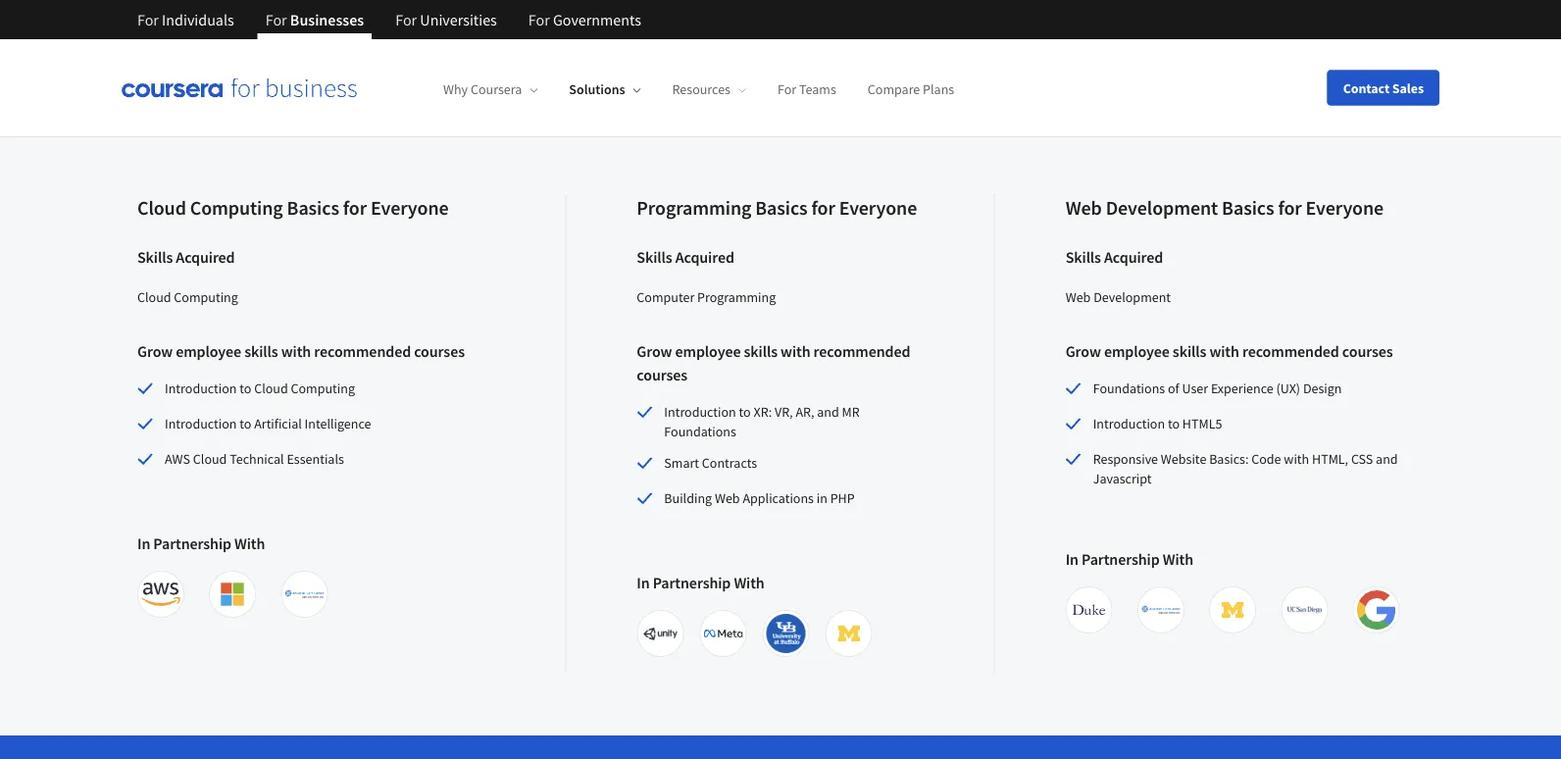 Task type: describe. For each thing, give the bounding box(es) containing it.
basics for web
[[1222, 196, 1274, 220]]

essentials
[[287, 450, 344, 468]]

applications
[[743, 490, 814, 507]]

individuals
[[162, 10, 234, 29]]

skills acquired for cloud
[[137, 247, 235, 267]]

computer
[[637, 289, 695, 306]]

2 basics from the left
[[755, 196, 808, 220]]

why coursera link
[[443, 81, 538, 98]]

tech for drive
[[183, 93, 214, 113]]

resources link
[[672, 81, 746, 98]]

with for computing
[[234, 534, 265, 553]]

0 vertical spatial foundations
[[1093, 380, 1165, 397]]

upskill
[[310, 93, 356, 113]]

responsive website basics: code with html, css and javascript
[[1093, 450, 1398, 488]]

3 tech from the left
[[621, 93, 652, 113]]

for businesses
[[265, 10, 364, 29]]

cloud computing
[[137, 289, 238, 306]]

plans
[[923, 81, 954, 98]]

compare plans link
[[868, 81, 954, 98]]

with for basics
[[781, 341, 811, 361]]

introduction to html5
[[1093, 415, 1222, 433]]

ar,
[[796, 403, 814, 421]]

in-
[[544, 93, 562, 113]]

teams inside button
[[393, 93, 435, 113]]

user
[[1182, 380, 1208, 397]]

courses for cloud computing basics for everyone
[[414, 341, 465, 361]]

businesses
[[290, 10, 364, 29]]

courses for web development basics for everyone
[[1342, 341, 1393, 361]]

for governments
[[528, 10, 641, 29]]

with for development
[[1163, 549, 1194, 569]]

banner navigation
[[122, 0, 657, 39]]

skills for basics
[[744, 341, 778, 361]]

1 vertical spatial programming
[[697, 289, 776, 306]]

for individuals
[[137, 10, 234, 29]]

2 vertical spatial web
[[715, 490, 740, 507]]

why
[[443, 81, 468, 98]]

skills for web development basics for everyone
[[1066, 247, 1101, 267]]

recommended for basics
[[814, 341, 910, 361]]

governments
[[553, 10, 641, 29]]

to for html5
[[1168, 415, 1180, 433]]

contracts
[[702, 454, 757, 472]]

grow for programming basics for everyone
[[637, 341, 672, 361]]

drive tech literacy tab panel
[[137, 132, 1424, 673]]

0 horizontal spatial ashok leyland logo image
[[285, 575, 324, 614]]

to for artificial
[[240, 415, 251, 433]]

in for programming basics for everyone
[[637, 573, 650, 593]]

university at buffalo image
[[766, 614, 805, 653]]

introduction for introduction to xr: vr, ar, and mr foundations
[[664, 403, 736, 421]]

courses for programming basics for everyone
[[637, 365, 688, 385]]

development for web development
[[1094, 289, 1171, 306]]

basics:
[[1209, 450, 1249, 468]]

introduction to xr: vr, ar, and mr foundations
[[664, 403, 860, 441]]

smart contracts
[[664, 454, 757, 472]]

web for web development
[[1066, 289, 1091, 306]]

tech for upskill
[[359, 93, 390, 113]]

website
[[1161, 450, 1207, 468]]

in for cloud computing basics for everyone
[[137, 534, 150, 553]]

computing for cloud computing basics for everyone
[[190, 196, 283, 220]]

acquired for cloud
[[176, 247, 235, 267]]

experience
[[1211, 380, 1274, 397]]

skills for cloud computing basics for everyone
[[137, 247, 173, 267]]

html,
[[1312, 450, 1349, 468]]

technical
[[230, 450, 284, 468]]

(ux)
[[1276, 380, 1300, 397]]

web development
[[1066, 289, 1171, 306]]

microsoft image
[[213, 575, 252, 614]]

skills for computing
[[244, 341, 278, 361]]

for teams link
[[778, 81, 836, 98]]

introduction for introduction to artificial intelligence
[[165, 415, 237, 433]]

cloud computing basics for everyone
[[137, 196, 449, 220]]

design
[[1303, 380, 1342, 397]]

meta logo image
[[703, 614, 743, 653]]

to for cloud
[[240, 380, 251, 397]]

in for web development basics for everyone
[[1066, 549, 1079, 569]]

partnership for cloud
[[153, 534, 231, 553]]

basics for cloud
[[287, 196, 339, 220]]

sales
[[1392, 79, 1424, 97]]

recommended for development
[[1242, 341, 1339, 361]]

grow employee skills with recommended courses for basics
[[637, 341, 910, 385]]

uc san diego image
[[1285, 591, 1324, 630]]

contact sales
[[1343, 79, 1424, 97]]

upskill tech teams
[[310, 93, 435, 113]]

1 horizontal spatial ashok leyland logo image
[[1141, 591, 1181, 630]]

roles
[[655, 93, 691, 113]]

compare
[[868, 81, 920, 98]]

with for computing
[[281, 341, 311, 361]]

partnership for programming
[[653, 573, 731, 593]]

grow for web development basics for everyone
[[1066, 341, 1101, 361]]

smart
[[664, 454, 699, 472]]

resources
[[672, 81, 731, 98]]

in partnership with for programming
[[637, 573, 765, 593]]

google leader logo image
[[1357, 591, 1396, 630]]

css
[[1351, 450, 1373, 468]]

demand
[[562, 93, 618, 113]]

of
[[1168, 380, 1179, 397]]

for teams
[[778, 81, 836, 98]]

partnership for web
[[1082, 549, 1160, 569]]

reskill for in-demand tech roles
[[475, 93, 691, 113]]

vr,
[[775, 403, 793, 421]]

employee for computing
[[176, 341, 241, 361]]



Task type: vqa. For each thing, say whether or not it's contained in the screenshot.
"with" inside Clips Drive continuous learning with 5-10 minute videos
no



Task type: locate. For each thing, give the bounding box(es) containing it.
employee for basics
[[675, 341, 741, 361]]

programming basics for everyone
[[637, 196, 917, 220]]

grow employee skills with recommended courses
[[137, 341, 465, 361], [637, 341, 910, 385], [1066, 341, 1393, 361]]

for left governments at the left
[[528, 10, 550, 29]]

1 horizontal spatial with
[[734, 573, 765, 593]]

in partnership with up microsoft image
[[137, 534, 265, 553]]

web development basics for everyone
[[1066, 196, 1384, 220]]

recommended for computing
[[314, 341, 411, 361]]

introduction to artificial intelligence
[[165, 415, 371, 433]]

0 horizontal spatial skills
[[137, 247, 173, 267]]

2 horizontal spatial courses
[[1342, 341, 1393, 361]]

1 everyone from the left
[[371, 196, 449, 220]]

grow employee skills with recommended courses for development
[[1066, 341, 1393, 361]]

1 horizontal spatial employee
[[675, 341, 741, 361]]

ashok leyland logo image right duke university icon
[[1141, 591, 1181, 630]]

recommended up mr on the right bottom of the page
[[814, 341, 910, 361]]

0 horizontal spatial acquired
[[176, 247, 235, 267]]

3 recommended from the left
[[1242, 341, 1339, 361]]

building
[[664, 490, 712, 507]]

skills up cloud computing
[[137, 247, 173, 267]]

0 horizontal spatial university of michigan image
[[829, 614, 868, 653]]

2 everyone from the left
[[839, 196, 917, 220]]

skills acquired up computer
[[637, 247, 734, 267]]

ashok leyland logo image
[[285, 575, 324, 614], [1141, 591, 1181, 630]]

and inside responsive website basics: code with html, css and javascript
[[1376, 450, 1398, 468]]

teams left why
[[393, 93, 435, 113]]

1 horizontal spatial university of michigan image
[[1213, 591, 1252, 630]]

3 skills from the left
[[1066, 247, 1101, 267]]

acquired up cloud computing
[[176, 247, 235, 267]]

1 skills acquired from the left
[[137, 247, 235, 267]]

responsive
[[1093, 450, 1158, 468]]

1 skills from the left
[[244, 341, 278, 361]]

teams left compare
[[799, 81, 836, 98]]

1 horizontal spatial grow
[[637, 341, 672, 361]]

2 horizontal spatial partnership
[[1082, 549, 1160, 569]]

drive
[[145, 93, 180, 113]]

1 horizontal spatial in partnership with
[[637, 573, 765, 593]]

aws image
[[141, 575, 180, 614]]

for for businesses
[[265, 10, 287, 29]]

with up ar,
[[781, 341, 811, 361]]

grow
[[137, 341, 173, 361], [637, 341, 672, 361], [1066, 341, 1101, 361]]

with
[[234, 534, 265, 553], [1163, 549, 1194, 569], [734, 573, 765, 593]]

1 horizontal spatial skills acquired
[[637, 247, 734, 267]]

university of michigan image left the uc san diego icon in the right of the page
[[1213, 591, 1252, 630]]

1 tech from the left
[[183, 93, 214, 113]]

courses
[[414, 341, 465, 361], [1342, 341, 1393, 361], [637, 365, 688, 385]]

university of michigan image right university at buffalo 'icon'
[[829, 614, 868, 653]]

for left individuals
[[137, 10, 159, 29]]

2 horizontal spatial skills acquired
[[1066, 247, 1163, 267]]

grow down web development
[[1066, 341, 1101, 361]]

1 vertical spatial computing
[[174, 289, 238, 306]]

duke university image
[[1070, 591, 1109, 630]]

0 horizontal spatial partnership
[[153, 534, 231, 553]]

3 employee from the left
[[1104, 341, 1170, 361]]

aws
[[165, 450, 190, 468]]

0 horizontal spatial and
[[817, 403, 839, 421]]

to left html5
[[1168, 415, 1180, 433]]

everyone for web development basics for everyone
[[1306, 196, 1384, 220]]

partnership up meta logo at left bottom
[[653, 573, 731, 593]]

2 grow from the left
[[637, 341, 672, 361]]

javascript
[[1093, 470, 1152, 488]]

computer programming
[[637, 289, 776, 306]]

1 vertical spatial development
[[1094, 289, 1171, 306]]

introduction inside 'introduction to xr: vr, ar, and mr foundations'
[[664, 403, 736, 421]]

2 skills acquired from the left
[[637, 247, 734, 267]]

reskill
[[475, 93, 519, 113]]

introduction
[[165, 380, 237, 397], [664, 403, 736, 421], [165, 415, 237, 433], [1093, 415, 1165, 433]]

teams
[[799, 81, 836, 98], [393, 93, 435, 113]]

literacy
[[217, 93, 270, 113]]

everyone
[[371, 196, 449, 220], [839, 196, 917, 220], [1306, 196, 1384, 220]]

skills up user
[[1173, 341, 1207, 361]]

0 horizontal spatial employee
[[176, 341, 241, 361]]

grow employee skills with recommended courses up foundations of user experience (ux) design
[[1066, 341, 1393, 361]]

1 grow employee skills with recommended courses from the left
[[137, 341, 465, 361]]

for for individuals
[[137, 10, 159, 29]]

programming
[[637, 196, 752, 220], [697, 289, 776, 306]]

2 skills from the left
[[637, 247, 672, 267]]

2 horizontal spatial grow
[[1066, 341, 1101, 361]]

to left the 'artificial' at the left
[[240, 415, 251, 433]]

recommended up intelligence
[[314, 341, 411, 361]]

1 basics from the left
[[287, 196, 339, 220]]

skills up introduction to cloud computing in the left bottom of the page
[[244, 341, 278, 361]]

skills up web development
[[1066, 247, 1101, 267]]

foundations up smart contracts
[[664, 423, 736, 441]]

in
[[137, 534, 150, 553], [1066, 549, 1079, 569], [637, 573, 650, 593]]

skills acquired for web
[[1066, 247, 1163, 267]]

computing
[[190, 196, 283, 220], [174, 289, 238, 306], [291, 380, 355, 397]]

compare plans
[[868, 81, 954, 98]]

1 employee from the left
[[176, 341, 241, 361]]

2 horizontal spatial tech
[[621, 93, 652, 113]]

programming right computer
[[697, 289, 776, 306]]

skills
[[244, 341, 278, 361], [744, 341, 778, 361], [1173, 341, 1207, 361]]

skills acquired up web development
[[1066, 247, 1163, 267]]

2 horizontal spatial recommended
[[1242, 341, 1339, 361]]

html5
[[1183, 415, 1222, 433]]

employee down cloud computing
[[176, 341, 241, 361]]

skills acquired
[[137, 247, 235, 267], [637, 247, 734, 267], [1066, 247, 1163, 267]]

1 horizontal spatial teams
[[799, 81, 836, 98]]

0 horizontal spatial basics
[[287, 196, 339, 220]]

partnership
[[153, 534, 231, 553], [1082, 549, 1160, 569], [653, 573, 731, 593]]

development for web development basics for everyone
[[1106, 196, 1218, 220]]

why coursera
[[443, 81, 522, 98]]

1 grow from the left
[[137, 341, 173, 361]]

3 basics from the left
[[1222, 196, 1274, 220]]

2 horizontal spatial acquired
[[1104, 247, 1163, 267]]

with right code
[[1284, 450, 1309, 468]]

1 horizontal spatial in
[[637, 573, 650, 593]]

skills inside grow employee skills with recommended courses
[[744, 341, 778, 361]]

for universities
[[395, 10, 497, 29]]

1 horizontal spatial foundations
[[1093, 380, 1165, 397]]

and inside 'introduction to xr: vr, ar, and mr foundations'
[[817, 403, 839, 421]]

2 horizontal spatial basics
[[1222, 196, 1274, 220]]

0 vertical spatial computing
[[190, 196, 283, 220]]

for for governments
[[528, 10, 550, 29]]

grow employee skills with recommended courses up 'vr,'
[[637, 341, 910, 385]]

building web applications in php
[[664, 490, 855, 507]]

acquired up web development
[[1104, 247, 1163, 267]]

in partnership with for web
[[1066, 549, 1194, 569]]

2 horizontal spatial in partnership with
[[1066, 549, 1194, 569]]

acquired for web
[[1104, 247, 1163, 267]]

0 horizontal spatial skills
[[244, 341, 278, 361]]

web
[[1066, 196, 1102, 220], [1066, 289, 1091, 306], [715, 490, 740, 507]]

employee inside grow employee skills with recommended courses
[[675, 341, 741, 361]]

drive tech literacy
[[145, 93, 270, 113]]

with
[[281, 341, 311, 361], [781, 341, 811, 361], [1210, 341, 1239, 361], [1284, 450, 1309, 468]]

0 vertical spatial programming
[[637, 196, 752, 220]]

1 skills from the left
[[137, 247, 173, 267]]

with for basics
[[734, 573, 765, 593]]

artificial
[[254, 415, 302, 433]]

2 horizontal spatial skills
[[1173, 341, 1207, 361]]

solutions
[[569, 81, 625, 98]]

2 horizontal spatial everyone
[[1306, 196, 1384, 220]]

to for xr:
[[739, 403, 751, 421]]

3 grow from the left
[[1066, 341, 1101, 361]]

skills for development
[[1173, 341, 1207, 361]]

employee
[[176, 341, 241, 361], [675, 341, 741, 361], [1104, 341, 1170, 361]]

grow for cloud computing basics for everyone
[[137, 341, 173, 361]]

upskill tech teams button
[[302, 80, 443, 127]]

3 grow employee skills with recommended courses from the left
[[1066, 341, 1393, 361]]

recommended
[[314, 341, 411, 361], [814, 341, 910, 361], [1242, 341, 1339, 361]]

mr
[[842, 403, 860, 421]]

1 horizontal spatial courses
[[637, 365, 688, 385]]

1 horizontal spatial acquired
[[675, 247, 734, 267]]

3 acquired from the left
[[1104, 247, 1163, 267]]

tech
[[183, 93, 214, 113], [359, 93, 390, 113], [621, 93, 652, 113]]

with inside responsive website basics: code with html, css and javascript
[[1284, 450, 1309, 468]]

tech right drive
[[183, 93, 214, 113]]

2 skills from the left
[[744, 341, 778, 361]]

0 horizontal spatial with
[[234, 534, 265, 553]]

solutions link
[[569, 81, 641, 98]]

3 skills acquired from the left
[[1066, 247, 1163, 267]]

content tabs tab list
[[137, 80, 1424, 131]]

2 recommended from the left
[[814, 341, 910, 361]]

in partnership with up duke university icon
[[1066, 549, 1194, 569]]

2 acquired from the left
[[675, 247, 734, 267]]

programming up computer programming in the top left of the page
[[637, 196, 752, 220]]

ashok leyland logo image right microsoft image
[[285, 575, 324, 614]]

introduction to cloud computing
[[165, 380, 355, 397]]

grow employee skills with recommended courses for computing
[[137, 341, 465, 361]]

computing for cloud computing
[[174, 289, 238, 306]]

acquired up computer programming in the top left of the page
[[675, 247, 734, 267]]

foundations
[[1093, 380, 1165, 397], [664, 423, 736, 441]]

1 vertical spatial web
[[1066, 289, 1091, 306]]

contact
[[1343, 79, 1390, 97]]

2 horizontal spatial skills
[[1066, 247, 1101, 267]]

in partnership with up meta logo at left bottom
[[637, 573, 765, 593]]

coursera
[[471, 81, 522, 98]]

skills acquired up cloud computing
[[137, 247, 235, 267]]

employee for development
[[1104, 341, 1170, 361]]

tech inside "button"
[[183, 93, 214, 113]]

0 horizontal spatial in
[[137, 534, 150, 553]]

aws cloud technical essentials
[[165, 450, 344, 468]]

contact sales button
[[1328, 70, 1440, 105]]

1 horizontal spatial everyone
[[839, 196, 917, 220]]

0 horizontal spatial recommended
[[314, 341, 411, 361]]

code
[[1252, 450, 1281, 468]]

and right the css
[[1376, 450, 1398, 468]]

for
[[522, 93, 541, 113], [343, 196, 367, 220], [812, 196, 835, 220], [1278, 196, 1302, 220]]

3 everyone from the left
[[1306, 196, 1384, 220]]

1 horizontal spatial and
[[1376, 450, 1398, 468]]

grow down cloud computing
[[137, 341, 173, 361]]

2 horizontal spatial grow employee skills with recommended courses
[[1066, 341, 1393, 361]]

development
[[1106, 196, 1218, 220], [1094, 289, 1171, 306]]

in up 'unity' icon
[[637, 573, 650, 593]]

introduction for introduction to cloud computing
[[165, 380, 237, 397]]

to up "introduction to artificial intelligence"
[[240, 380, 251, 397]]

tech left roles on the left of the page
[[621, 93, 652, 113]]

for right resources link
[[778, 81, 796, 98]]

coursera for business image
[[122, 78, 357, 98]]

partnership up duke university icon
[[1082, 549, 1160, 569]]

recommended inside grow employee skills with recommended courses
[[814, 341, 910, 361]]

intelligence
[[305, 415, 371, 433]]

employee down computer programming in the top left of the page
[[675, 341, 741, 361]]

in partnership with for cloud
[[137, 534, 265, 553]]

cloud
[[137, 196, 186, 220], [137, 289, 171, 306], [254, 380, 288, 397], [193, 450, 227, 468]]

2 tech from the left
[[359, 93, 390, 113]]

recommended up (ux)
[[1242, 341, 1339, 361]]

2 employee from the left
[[675, 341, 741, 361]]

skills up xr:
[[744, 341, 778, 361]]

in up duke university icon
[[1066, 549, 1079, 569]]

1 horizontal spatial tech
[[359, 93, 390, 113]]

0 horizontal spatial courses
[[414, 341, 465, 361]]

with up foundations of user experience (ux) design
[[1210, 341, 1239, 361]]

0 vertical spatial and
[[817, 403, 839, 421]]

skills for programming basics for everyone
[[637, 247, 672, 267]]

for
[[137, 10, 159, 29], [265, 10, 287, 29], [395, 10, 417, 29], [528, 10, 550, 29], [778, 81, 796, 98]]

0 vertical spatial development
[[1106, 196, 1218, 220]]

reskill for in-demand tech roles button
[[467, 80, 699, 127]]

0 horizontal spatial foundations
[[664, 423, 736, 441]]

for left businesses
[[265, 10, 287, 29]]

partnership up the aws 'image'
[[153, 534, 231, 553]]

grow inside grow employee skills with recommended courses
[[637, 341, 672, 361]]

university of michigan image
[[1213, 591, 1252, 630], [829, 614, 868, 653]]

foundations of user experience (ux) design
[[1093, 380, 1342, 397]]

2 horizontal spatial employee
[[1104, 341, 1170, 361]]

for left universities
[[395, 10, 417, 29]]

1 vertical spatial foundations
[[664, 423, 736, 441]]

0 horizontal spatial teams
[[393, 93, 435, 113]]

1 horizontal spatial skills
[[744, 341, 778, 361]]

0 horizontal spatial everyone
[[371, 196, 449, 220]]

1 horizontal spatial grow employee skills with recommended courses
[[637, 341, 910, 385]]

1 horizontal spatial basics
[[755, 196, 808, 220]]

xr:
[[754, 403, 772, 421]]

1 horizontal spatial recommended
[[814, 341, 910, 361]]

to
[[240, 380, 251, 397], [739, 403, 751, 421], [240, 415, 251, 433], [1168, 415, 1180, 433]]

for inside button
[[522, 93, 541, 113]]

1 acquired from the left
[[176, 247, 235, 267]]

grow down computer
[[637, 341, 672, 361]]

and
[[817, 403, 839, 421], [1376, 450, 1398, 468]]

1 vertical spatial and
[[1376, 450, 1398, 468]]

introduction for introduction to html5
[[1093, 415, 1165, 433]]

skills up computer
[[637, 247, 672, 267]]

0 horizontal spatial grow
[[137, 341, 173, 361]]

tech right the upskill
[[359, 93, 390, 113]]

3 skills from the left
[[1173, 341, 1207, 361]]

employee up of
[[1104, 341, 1170, 361]]

to left xr:
[[739, 403, 751, 421]]

everyone for cloud computing basics for everyone
[[371, 196, 449, 220]]

with for development
[[1210, 341, 1239, 361]]

for for universities
[[395, 10, 417, 29]]

php
[[830, 490, 855, 507]]

acquired
[[176, 247, 235, 267], [675, 247, 734, 267], [1104, 247, 1163, 267]]

unity image
[[641, 614, 680, 653]]

universities
[[420, 10, 497, 29]]

in up the aws 'image'
[[137, 534, 150, 553]]

2 vertical spatial computing
[[291, 380, 355, 397]]

with up introduction to cloud computing in the left bottom of the page
[[281, 341, 311, 361]]

2 horizontal spatial in
[[1066, 549, 1079, 569]]

grow employee skills with recommended courses up introduction to cloud computing in the left bottom of the page
[[137, 341, 465, 361]]

to inside 'introduction to xr: vr, ar, and mr foundations'
[[739, 403, 751, 421]]

0 horizontal spatial in partnership with
[[137, 534, 265, 553]]

in partnership with
[[137, 534, 265, 553], [1066, 549, 1194, 569], [637, 573, 765, 593]]

foundations inside 'introduction to xr: vr, ar, and mr foundations'
[[664, 423, 736, 441]]

foundations left of
[[1093, 380, 1165, 397]]

0 vertical spatial web
[[1066, 196, 1102, 220]]

web for web development basics for everyone
[[1066, 196, 1102, 220]]

1 horizontal spatial partnership
[[653, 573, 731, 593]]

and left mr on the right bottom of the page
[[817, 403, 839, 421]]

skills acquired for programming
[[637, 247, 734, 267]]

0 horizontal spatial tech
[[183, 93, 214, 113]]

2 horizontal spatial with
[[1163, 549, 1194, 569]]

2 grow employee skills with recommended courses from the left
[[637, 341, 910, 385]]

0 horizontal spatial skills acquired
[[137, 247, 235, 267]]

1 recommended from the left
[[314, 341, 411, 361]]

in
[[817, 490, 828, 507]]

0 horizontal spatial grow employee skills with recommended courses
[[137, 341, 465, 361]]

1 horizontal spatial skills
[[637, 247, 672, 267]]

drive tech literacy button
[[137, 80, 278, 127]]

acquired for programming
[[675, 247, 734, 267]]



